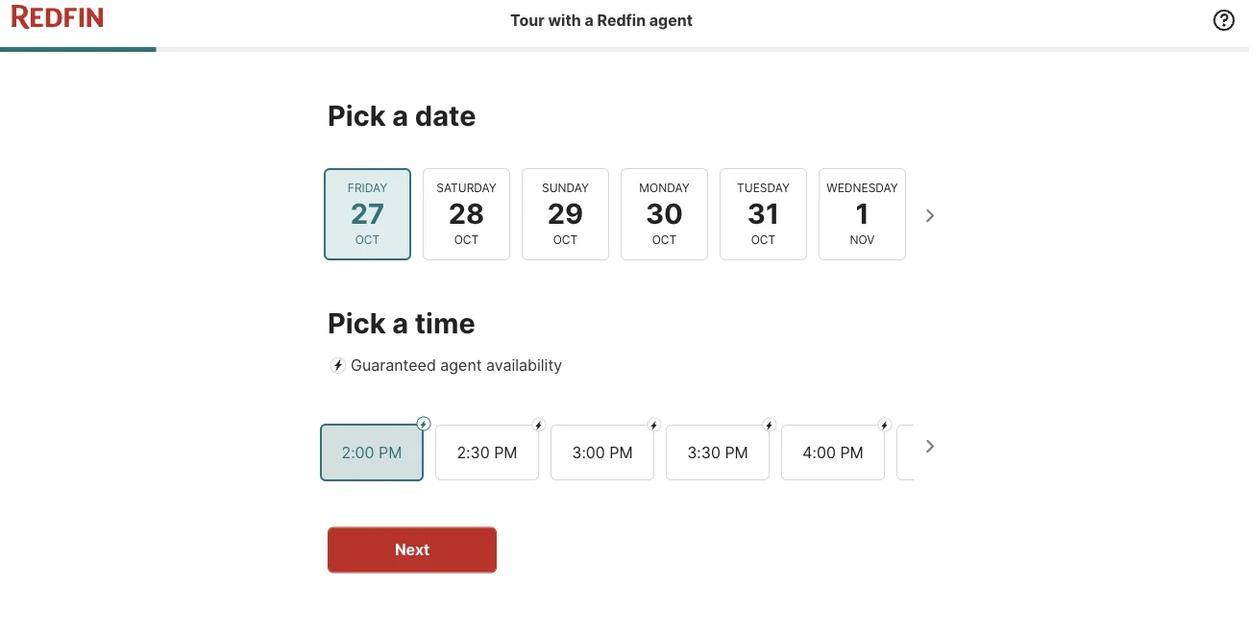 Task type: vqa. For each thing, say whether or not it's contained in the screenshot.
fifth oct
yes



Task type: locate. For each thing, give the bounding box(es) containing it.
tour with a redfin agent
[[510, 11, 693, 29]]

agent
[[649, 11, 693, 29], [440, 356, 482, 375]]

2:00 pm
[[342, 443, 402, 461]]

availability
[[486, 356, 562, 375]]

oct
[[355, 232, 380, 246], [454, 232, 479, 246], [553, 232, 578, 246], [652, 232, 677, 246], [751, 232, 776, 246]]

agent down time
[[440, 356, 482, 375]]

3 oct from the left
[[553, 232, 578, 246]]

pm for 2:30 pm
[[494, 443, 518, 461]]

2 pick from the top
[[328, 306, 386, 340]]

nov
[[850, 232, 875, 246]]

wednesday 1 nov
[[827, 180, 898, 246]]

oct inside tuesday 31 oct
[[751, 232, 776, 246]]

0 vertical spatial agent
[[649, 11, 693, 29]]

guaranteed agent availability
[[351, 356, 562, 375]]

oct inside saturday 28 oct
[[454, 232, 479, 246]]

1 oct from the left
[[355, 232, 380, 246]]

oct down 28
[[454, 232, 479, 246]]

5 oct from the left
[[751, 232, 776, 246]]

oct down 31
[[751, 232, 776, 246]]

3:30 pm button
[[666, 424, 770, 480]]

5 pm from the left
[[840, 443, 864, 461]]

oct down 30
[[652, 232, 677, 246]]

wednesday
[[827, 180, 898, 194]]

pm right 3:30
[[725, 443, 748, 461]]

1 pick from the top
[[328, 99, 386, 132]]

a right with
[[585, 11, 594, 29]]

pm right 4:00
[[840, 443, 864, 461]]

0 vertical spatial next image
[[914, 200, 945, 231]]

pm right 3:00
[[610, 443, 633, 461]]

next image
[[914, 200, 945, 231], [914, 431, 945, 462]]

28
[[449, 197, 485, 230]]

oct down 27
[[355, 232, 380, 246]]

a
[[585, 11, 594, 29], [392, 99, 409, 132], [392, 306, 409, 340]]

1
[[856, 197, 869, 230]]

pick a date
[[328, 99, 476, 132]]

2 pm from the left
[[494, 443, 518, 461]]

monday
[[639, 180, 690, 194]]

time
[[415, 306, 476, 340]]

pm right 2:30
[[494, 443, 518, 461]]

oct for 29
[[553, 232, 578, 246]]

1 pm from the left
[[379, 443, 402, 461]]

a up the guaranteed
[[392, 306, 409, 340]]

pick up the guaranteed
[[328, 306, 386, 340]]

2:30 pm
[[457, 443, 518, 461]]

3:30
[[687, 443, 721, 461]]

4 pm from the left
[[725, 443, 748, 461]]

oct inside sunday 29 oct
[[553, 232, 578, 246]]

pick for pick a time
[[328, 306, 386, 340]]

3:00 pm button
[[551, 424, 654, 480]]

a left date
[[392, 99, 409, 132]]

1 horizontal spatial agent
[[649, 11, 693, 29]]

pm for 2:00 pm
[[379, 443, 402, 461]]

pm inside button
[[725, 443, 748, 461]]

0 vertical spatial pick
[[328, 99, 386, 132]]

a for date
[[392, 99, 409, 132]]

pick
[[328, 99, 386, 132], [328, 306, 386, 340]]

next button
[[328, 527, 497, 573]]

guaranteed
[[351, 356, 436, 375]]

date
[[415, 99, 476, 132]]

1 vertical spatial a
[[392, 99, 409, 132]]

agent right redfin
[[649, 11, 693, 29]]

pick up 'friday'
[[328, 99, 386, 132]]

3:00
[[572, 443, 605, 461]]

2 vertical spatial a
[[392, 306, 409, 340]]

oct for 28
[[454, 232, 479, 246]]

oct inside monday 30 oct
[[652, 232, 677, 246]]

1 vertical spatial agent
[[440, 356, 482, 375]]

oct inside friday 27 oct
[[355, 232, 380, 246]]

2:30 pm button
[[435, 424, 539, 480]]

pm
[[379, 443, 402, 461], [494, 443, 518, 461], [610, 443, 633, 461], [725, 443, 748, 461], [840, 443, 864, 461]]

1 vertical spatial pick
[[328, 306, 386, 340]]

progress bar
[[0, 47, 1249, 52]]

pm for 3:00 pm
[[610, 443, 633, 461]]

1 next image from the top
[[914, 200, 945, 231]]

4 oct from the left
[[652, 232, 677, 246]]

oct down 29
[[553, 232, 578, 246]]

2 oct from the left
[[454, 232, 479, 246]]

3:30 pm
[[687, 443, 748, 461]]

3 pm from the left
[[610, 443, 633, 461]]

pm right 2:00
[[379, 443, 402, 461]]

31
[[748, 197, 780, 230]]

1 vertical spatial next image
[[914, 431, 945, 462]]



Task type: describe. For each thing, give the bounding box(es) containing it.
4:00 pm button
[[781, 424, 885, 480]]

30
[[646, 197, 683, 230]]

27
[[351, 197, 385, 230]]

3:00 pm
[[572, 443, 633, 461]]

sunday 29 oct
[[542, 180, 589, 246]]

saturday 28 oct
[[437, 180, 497, 246]]

sunday
[[542, 180, 589, 194]]

29
[[548, 197, 584, 230]]

2 next image from the top
[[914, 431, 945, 462]]

pm for 4:00 pm
[[840, 443, 864, 461]]

monday 30 oct
[[639, 180, 690, 246]]

oct for 31
[[751, 232, 776, 246]]

pick for pick a date
[[328, 99, 386, 132]]

tuesday 31 oct
[[737, 180, 790, 246]]

oct for 27
[[355, 232, 380, 246]]

pm for 3:30 pm
[[725, 443, 748, 461]]

2:00
[[342, 443, 374, 461]]

saturday
[[437, 180, 497, 194]]

with
[[548, 11, 581, 29]]

2:00 pm button
[[320, 423, 424, 481]]

tour
[[510, 11, 545, 29]]

oct for 30
[[652, 232, 677, 246]]

0 vertical spatial a
[[585, 11, 594, 29]]

tuesday
[[737, 180, 790, 194]]

pick a time
[[328, 306, 476, 340]]

friday
[[348, 180, 387, 194]]

redfin
[[597, 11, 646, 29]]

4:00 pm
[[803, 443, 864, 461]]

4:00
[[803, 443, 836, 461]]

friday 27 oct
[[348, 180, 387, 246]]

a for time
[[392, 306, 409, 340]]

next
[[395, 541, 430, 559]]

0 horizontal spatial agent
[[440, 356, 482, 375]]

2:30
[[457, 443, 490, 461]]



